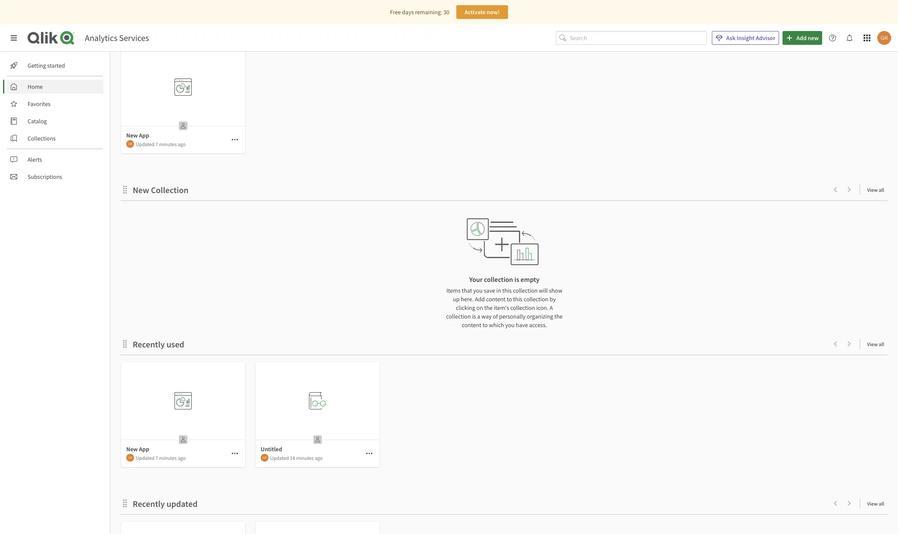Task type: vqa. For each thing, say whether or not it's contained in the screenshot.
Select space text field
no



Task type: describe. For each thing, give the bounding box(es) containing it.
recently used link
[[133, 339, 188, 350]]

days
[[402, 8, 414, 16]]

item's
[[494, 304, 510, 312]]

have
[[516, 321, 528, 329]]

catalog link
[[7, 114, 104, 128]]

ask insight advisor button
[[713, 31, 780, 45]]

main content containing new collection
[[107, 21, 899, 534]]

view for recently used
[[868, 341, 879, 348]]

view all link for recently used
[[868, 339, 889, 349]]

1 new app from the top
[[126, 132, 149, 139]]

home link
[[7, 80, 104, 94]]

all for recently used
[[880, 341, 885, 348]]

2 vertical spatial new
[[126, 446, 138, 453]]

1 vertical spatial new
[[133, 185, 149, 195]]

alerts
[[28, 156, 42, 163]]

1 updated 7 minutes ago from the top
[[136, 141, 186, 147]]

a
[[478, 313, 481, 320]]

recently updated
[[133, 499, 198, 509]]

1 7 from the top
[[156, 141, 158, 147]]

1 horizontal spatial the
[[555, 313, 563, 320]]

1 vertical spatial content
[[462, 321, 482, 329]]

more actions image for untitled
[[366, 450, 373, 457]]

close sidebar menu image
[[10, 35, 17, 41]]

recently for recently updated
[[133, 499, 165, 509]]

which
[[489, 321, 505, 329]]

will
[[539, 287, 548, 295]]

0 vertical spatial this
[[503, 287, 512, 295]]

1 vertical spatial this
[[514, 295, 523, 303]]

collection down empty
[[513, 287, 538, 295]]

used
[[167, 339, 184, 350]]

analytics
[[85, 32, 118, 43]]

in
[[497, 287, 502, 295]]

add new
[[797, 34, 820, 42]]

activate now!
[[465, 8, 500, 16]]

clicking
[[456, 304, 476, 312]]

advisor
[[757, 34, 776, 42]]

access.
[[530, 321, 548, 329]]

remaining:
[[415, 8, 443, 16]]

personal element for new app more actions icon
[[176, 433, 190, 447]]

up
[[453, 295, 460, 303]]

collection up in
[[484, 275, 514, 284]]

ask insight advisor
[[727, 34, 776, 42]]

new collection link
[[133, 185, 192, 195]]

all for new collection
[[880, 187, 885, 193]]

2 updated 7 minutes ago from the top
[[136, 455, 186, 461]]

favorites link
[[7, 97, 104, 111]]

move collection image
[[121, 340, 129, 348]]

started
[[47, 62, 65, 69]]

activate
[[465, 8, 486, 16]]

updated 14 minutes ago
[[270, 455, 323, 461]]

activate now! link
[[457, 5, 509, 19]]

searchbar element
[[557, 31, 708, 45]]

collection
[[151, 185, 189, 195]]

insight
[[737, 34, 755, 42]]

2 greg robinson image from the top
[[126, 454, 134, 462]]

0 horizontal spatial the
[[485, 304, 493, 312]]

a
[[550, 304, 553, 312]]

1 horizontal spatial is
[[515, 275, 520, 284]]

more actions image
[[232, 136, 239, 143]]

1 app from the top
[[139, 132, 149, 139]]

of
[[493, 313, 498, 320]]

0 horizontal spatial to
[[483, 321, 488, 329]]

by
[[550, 295, 556, 303]]

getting started
[[28, 62, 65, 69]]

navigation pane element
[[0, 55, 110, 187]]

2 app from the top
[[139, 446, 149, 453]]

subscriptions
[[28, 173, 62, 181]]

Search text field
[[570, 31, 708, 45]]

analytics services
[[85, 32, 149, 43]]

getting
[[28, 62, 46, 69]]

view all for recently used
[[868, 341, 885, 348]]

alerts link
[[7, 153, 104, 167]]

more actions image for new app
[[232, 450, 239, 457]]

collection up 'icon.' at the bottom of the page
[[524, 295, 549, 303]]



Task type: locate. For each thing, give the bounding box(es) containing it.
0 vertical spatial add
[[797, 34, 807, 42]]

1 vertical spatial view all
[[868, 341, 885, 348]]

you
[[474, 287, 483, 295], [506, 321, 515, 329]]

1 more actions image from the left
[[232, 450, 239, 457]]

recently left updated
[[133, 499, 165, 509]]

1 all from the top
[[880, 187, 885, 193]]

1 horizontal spatial more actions image
[[366, 450, 373, 457]]

this right in
[[503, 287, 512, 295]]

30
[[444, 8, 450, 16]]

view all
[[868, 187, 885, 193], [868, 341, 885, 348], [868, 501, 885, 507]]

getting started link
[[7, 59, 104, 72]]

2 move collection image from the top
[[121, 499, 129, 508]]

empty
[[521, 275, 540, 284]]

is
[[515, 275, 520, 284], [473, 313, 477, 320]]

0 vertical spatial updated 7 minutes ago
[[136, 141, 186, 147]]

greg robinson image
[[126, 140, 134, 148], [126, 454, 134, 462]]

add inside dropdown button
[[797, 34, 807, 42]]

add
[[797, 34, 807, 42], [475, 295, 485, 303]]

that
[[462, 287, 473, 295]]

collection down clicking
[[447, 313, 471, 320]]

2 more actions image from the left
[[366, 450, 373, 457]]

this
[[503, 287, 512, 295], [514, 295, 523, 303]]

1 vertical spatial greg robinson image
[[126, 454, 134, 462]]

2 7 from the top
[[156, 455, 158, 461]]

new collection
[[133, 185, 189, 195]]

0 horizontal spatial content
[[462, 321, 482, 329]]

is left a
[[473, 313, 477, 320]]

0 horizontal spatial more actions image
[[232, 450, 239, 457]]

view
[[868, 187, 879, 193], [868, 341, 879, 348], [868, 501, 879, 507]]

3 view from the top
[[868, 501, 879, 507]]

collections
[[28, 135, 56, 142]]

move collection image
[[121, 185, 129, 194], [121, 499, 129, 508]]

3 view all from the top
[[868, 501, 885, 507]]

new
[[126, 132, 138, 139], [133, 185, 149, 195], [126, 446, 138, 453]]

1 horizontal spatial add
[[797, 34, 807, 42]]

2 vertical spatial view all
[[868, 501, 885, 507]]

free
[[390, 8, 401, 16]]

new app
[[126, 132, 149, 139], [126, 446, 149, 453]]

home
[[28, 83, 43, 91]]

2 view all from the top
[[868, 341, 885, 348]]

0 vertical spatial greg robinson image
[[126, 140, 134, 148]]

to
[[507, 295, 512, 303], [483, 321, 488, 329]]

2 new app from the top
[[126, 446, 149, 453]]

untitled
[[261, 446, 282, 453]]

0 vertical spatial content
[[487, 295, 506, 303]]

view all link for new collection
[[868, 184, 889, 195]]

items
[[447, 287, 461, 295]]

0 horizontal spatial greg robinson image
[[261, 454, 269, 462]]

0 vertical spatial move collection image
[[121, 185, 129, 194]]

services
[[119, 32, 149, 43]]

1 vertical spatial 7
[[156, 455, 158, 461]]

recently for recently used
[[133, 339, 165, 350]]

3 view all link from the top
[[868, 498, 889, 509]]

0 vertical spatial view all
[[868, 187, 885, 193]]

2 vertical spatial view all link
[[868, 498, 889, 509]]

2 vertical spatial all
[[880, 501, 885, 507]]

1 vertical spatial all
[[880, 341, 885, 348]]

move collection image left recently updated
[[121, 499, 129, 508]]

2 vertical spatial view
[[868, 501, 879, 507]]

0 vertical spatial the
[[485, 304, 493, 312]]

1 vertical spatial you
[[506, 321, 515, 329]]

view all for new collection
[[868, 187, 885, 193]]

1 vertical spatial recently
[[133, 499, 165, 509]]

now!
[[487, 8, 500, 16]]

0 horizontal spatial you
[[474, 287, 483, 295]]

ask
[[727, 34, 736, 42]]

0 horizontal spatial is
[[473, 313, 477, 320]]

1 vertical spatial add
[[475, 295, 485, 303]]

move collection image for recently
[[121, 499, 129, 508]]

subscriptions link
[[7, 170, 104, 184]]

the right on
[[485, 304, 493, 312]]

0 horizontal spatial this
[[503, 287, 512, 295]]

view all for recently updated
[[868, 501, 885, 507]]

2 all from the top
[[880, 341, 885, 348]]

greg robinson image
[[878, 31, 892, 45], [261, 454, 269, 462]]

personal element
[[176, 119, 190, 133], [176, 433, 190, 447], [311, 433, 325, 447]]

1 vertical spatial move collection image
[[121, 499, 129, 508]]

0 vertical spatial new
[[126, 132, 138, 139]]

0 vertical spatial you
[[474, 287, 483, 295]]

the
[[485, 304, 493, 312], [555, 313, 563, 320]]

personal element for more actions icon corresponding to untitled
[[311, 433, 325, 447]]

app
[[139, 132, 149, 139], [139, 446, 149, 453]]

2 view all link from the top
[[868, 339, 889, 349]]

content down in
[[487, 295, 506, 303]]

add up on
[[475, 295, 485, 303]]

1 horizontal spatial content
[[487, 295, 506, 303]]

is left empty
[[515, 275, 520, 284]]

ago
[[178, 141, 186, 147], [178, 455, 186, 461], [315, 455, 323, 461]]

you down personally
[[506, 321, 515, 329]]

0 vertical spatial new app
[[126, 132, 149, 139]]

to up item's
[[507, 295, 512, 303]]

collections link
[[7, 132, 104, 145]]

analytics services element
[[85, 32, 149, 43]]

to down the way
[[483, 321, 488, 329]]

you right that
[[474, 287, 483, 295]]

recently updated link
[[133, 499, 201, 509]]

updated 7 minutes ago
[[136, 141, 186, 147], [136, 455, 186, 461]]

your collection is empty items that you save in this collection will show up here. add content to this collection by clicking on the item's collection icon. a collection is a way of personally organizing the content to which you have access.
[[447, 275, 563, 329]]

1 view all from the top
[[868, 187, 885, 193]]

new
[[809, 34, 820, 42]]

1 vertical spatial is
[[473, 313, 477, 320]]

add left the new
[[797, 34, 807, 42]]

favorites
[[28, 100, 51, 108]]

organizing
[[527, 313, 554, 320]]

the down by
[[555, 313, 563, 320]]

0 vertical spatial to
[[507, 295, 512, 303]]

save
[[484, 287, 496, 295]]

free days remaining: 30
[[390, 8, 450, 16]]

all
[[880, 187, 885, 193], [880, 341, 885, 348], [880, 501, 885, 507]]

your
[[470, 275, 483, 284]]

0 vertical spatial greg robinson image
[[878, 31, 892, 45]]

0 vertical spatial view
[[868, 187, 879, 193]]

recently
[[133, 339, 165, 350], [133, 499, 165, 509]]

2 view from the top
[[868, 341, 879, 348]]

1 horizontal spatial you
[[506, 321, 515, 329]]

content
[[487, 295, 506, 303], [462, 321, 482, 329]]

show
[[549, 287, 563, 295]]

here.
[[461, 295, 474, 303]]

1 horizontal spatial this
[[514, 295, 523, 303]]

1 view all link from the top
[[868, 184, 889, 195]]

7
[[156, 141, 158, 147], [156, 455, 158, 461]]

minutes
[[159, 141, 177, 147], [159, 455, 177, 461], [296, 455, 314, 461]]

view for recently updated
[[868, 501, 879, 507]]

1 horizontal spatial to
[[507, 295, 512, 303]]

view for new collection
[[868, 187, 879, 193]]

greg robinson element
[[126, 140, 134, 148], [126, 454, 134, 462], [261, 454, 269, 462]]

more actions image
[[232, 450, 239, 457], [366, 450, 373, 457]]

1 vertical spatial view
[[868, 341, 879, 348]]

1 horizontal spatial greg robinson image
[[878, 31, 892, 45]]

move collection image left new collection
[[121, 185, 129, 194]]

14
[[290, 455, 295, 461]]

move collection image for new
[[121, 185, 129, 194]]

1 move collection image from the top
[[121, 185, 129, 194]]

0 vertical spatial all
[[880, 187, 885, 193]]

personally
[[500, 313, 526, 320]]

collection up personally
[[511, 304, 536, 312]]

1 vertical spatial updated 7 minutes ago
[[136, 455, 186, 461]]

0 vertical spatial recently
[[133, 339, 165, 350]]

0 vertical spatial is
[[515, 275, 520, 284]]

1 vertical spatial greg robinson image
[[261, 454, 269, 462]]

add inside your collection is empty items that you save in this collection will show up here. add content to this collection by clicking on the item's collection icon. a collection is a way of personally organizing the content to which you have access.
[[475, 295, 485, 303]]

way
[[482, 313, 492, 320]]

1 vertical spatial app
[[139, 446, 149, 453]]

0 vertical spatial app
[[139, 132, 149, 139]]

1 vertical spatial new app
[[126, 446, 149, 453]]

0 horizontal spatial add
[[475, 295, 485, 303]]

all for recently updated
[[880, 501, 885, 507]]

view all link
[[868, 184, 889, 195], [868, 339, 889, 349], [868, 498, 889, 509]]

1 view from the top
[[868, 187, 879, 193]]

content down a
[[462, 321, 482, 329]]

0 vertical spatial 7
[[156, 141, 158, 147]]

updated
[[167, 499, 198, 509]]

recently used
[[133, 339, 184, 350]]

on
[[477, 304, 483, 312]]

personal element for more actions image
[[176, 119, 190, 133]]

1 greg robinson image from the top
[[126, 140, 134, 148]]

icon.
[[537, 304, 549, 312]]

1 vertical spatial to
[[483, 321, 488, 329]]

0 vertical spatial view all link
[[868, 184, 889, 195]]

main content
[[107, 21, 899, 534]]

1 vertical spatial view all link
[[868, 339, 889, 349]]

collection
[[484, 275, 514, 284], [513, 287, 538, 295], [524, 295, 549, 303], [511, 304, 536, 312], [447, 313, 471, 320]]

updated
[[136, 141, 155, 147], [136, 455, 155, 461], [270, 455, 289, 461]]

add new button
[[783, 31, 823, 45]]

view all link for recently updated
[[868, 498, 889, 509]]

this up personally
[[514, 295, 523, 303]]

catalog
[[28, 117, 47, 125]]

recently right move collection icon
[[133, 339, 165, 350]]

1 vertical spatial the
[[555, 313, 563, 320]]

3 all from the top
[[880, 501, 885, 507]]



